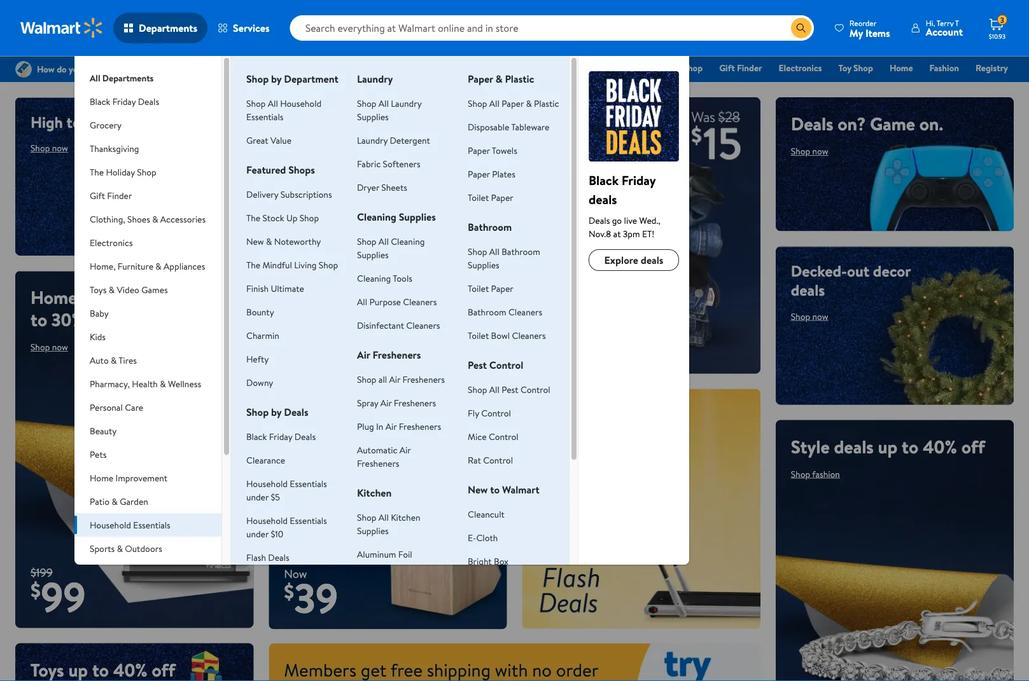 Task type: vqa. For each thing, say whether or not it's contained in the screenshot.
The Write A Review
no



Task type: locate. For each thing, give the bounding box(es) containing it.
supplies for kitchen
[[357, 525, 389, 537]]

laundry
[[357, 72, 393, 86], [391, 97, 422, 110], [357, 134, 388, 146]]

the left mindful
[[246, 259, 260, 271]]

1 vertical spatial new
[[468, 483, 488, 497]]

essentials inside household essentials under $10
[[290, 515, 327, 527]]

the holiday shop inside dropdown button
[[90, 166, 156, 178]]

black friday deals up high tech gifts, huge savings
[[90, 95, 159, 108]]

supplies up aluminum
[[357, 525, 389, 537]]

0 horizontal spatial holiday
[[106, 166, 135, 178]]

seasonal decor & party supplies
[[90, 566, 180, 592]]

black friday deals for grocery & essentials
[[385, 62, 456, 74]]

new for new & noteworthy
[[246, 235, 264, 248]]

control right fly
[[481, 407, 511, 420]]

black up gifts, on the left top of the page
[[90, 95, 110, 108]]

under left $10
[[246, 528, 269, 541]]

household inside shop all household essentials
[[280, 97, 322, 110]]

0 vertical spatial toilet
[[468, 191, 489, 204]]

0 vertical spatial laundry
[[357, 72, 393, 86]]

now for high tech gifts, huge savings
[[52, 142, 68, 154]]

0 horizontal spatial black friday deals link
[[246, 431, 316, 443]]

0 vertical spatial toilet paper link
[[468, 191, 514, 204]]

0 vertical spatial toilet paper
[[468, 191, 514, 204]]

paper plates
[[468, 168, 516, 180]]

household for household essentials
[[90, 519, 131, 532]]

shop now link for up to 40% off sports gear
[[538, 453, 575, 465]]

0 horizontal spatial off
[[88, 307, 112, 332]]

air down the plug in air fresheners link
[[400, 444, 411, 456]]

0 vertical spatial holiday
[[652, 62, 681, 74]]

electronics down clothing,
[[90, 237, 133, 249]]

gift right the holiday shop 'link'
[[720, 62, 735, 74]]

high tech gifts, huge savings
[[31, 111, 223, 133]]

holiday for the holiday shop dropdown button
[[106, 166, 135, 178]]

electronics inside dropdown button
[[90, 237, 133, 249]]

1 horizontal spatial thanksgiving
[[568, 62, 619, 74]]

grocery down black friday deals dropdown button
[[90, 119, 122, 131]]

2 toilet paper link from the top
[[468, 282, 514, 295]]

all up 'laundry detergent' link
[[379, 97, 389, 110]]

shop now for up to 40% off sports gear
[[538, 453, 575, 465]]

game
[[870, 111, 916, 136]]

fly
[[468, 407, 479, 420]]

1 horizontal spatial the holiday shop
[[636, 62, 703, 74]]

0 vertical spatial gift finder
[[720, 62, 762, 74]]

supplies inside "shop all kitchen supplies"
[[357, 525, 389, 537]]

pest up shop all pest control
[[468, 358, 487, 372]]

kitchen up foil
[[391, 512, 421, 524]]

cleancult
[[468, 508, 505, 521]]

1 horizontal spatial up
[[878, 434, 898, 459]]

laundry up detergent on the left of page
[[391, 97, 422, 110]]

household up $5
[[246, 478, 288, 490]]

bright box link
[[468, 555, 509, 568]]

shop all cleaning supplies
[[357, 235, 425, 261]]

0 vertical spatial finder
[[737, 62, 762, 74]]

all for kitchen
[[379, 512, 389, 524]]

cleaning tools link
[[357, 272, 413, 285]]

shop all bathroom supplies
[[468, 245, 540, 271]]

go
[[612, 214, 622, 227]]

cleaning down cleaning supplies
[[391, 235, 425, 248]]

new for new to walmart
[[468, 483, 488, 497]]

the holiday shop inside 'link'
[[636, 62, 703, 74]]

hefty
[[246, 353, 269, 365]]

hi, terry t account
[[926, 18, 963, 39]]

household down shop by department on the left top of page
[[280, 97, 322, 110]]

0 horizontal spatial black friday deals
[[90, 95, 159, 108]]

1 by from the top
[[271, 72, 282, 86]]

1 vertical spatial holiday
[[106, 166, 135, 178]]

0 horizontal spatial up
[[286, 212, 298, 224]]

cleaning up purpose
[[357, 272, 391, 285]]

2 vertical spatial off
[[962, 434, 985, 459]]

home inside home link
[[890, 62, 913, 74]]

personal
[[90, 401, 123, 414]]

the for the holiday shop 'link'
[[636, 62, 650, 74]]

0 vertical spatial 40%
[[579, 403, 608, 425]]

up down shop all pest control
[[538, 403, 557, 425]]

finder inside "dropdown button"
[[107, 189, 132, 202]]

essentials up household essentials under $10
[[290, 478, 327, 490]]

supplies up cleaning tools link on the left
[[357, 249, 389, 261]]

supplies down sheets
[[399, 210, 436, 224]]

household for household essentials under $5
[[246, 478, 288, 490]]

1 vertical spatial gift finder
[[90, 189, 132, 202]]

2 vertical spatial laundry
[[357, 134, 388, 146]]

supplies inside shop all bathroom supplies
[[468, 259, 500, 271]]

0 horizontal spatial thanksgiving
[[90, 142, 139, 155]]

0 horizontal spatial grocery
[[90, 119, 122, 131]]

friday up high tech gifts, huge savings
[[112, 95, 136, 108]]

finish
[[246, 282, 269, 295]]

pest
[[468, 358, 487, 372], [502, 384, 519, 396]]

1 vertical spatial black friday deals
[[90, 95, 159, 108]]

fresheners
[[373, 348, 421, 362], [403, 373, 445, 386], [394, 397, 436, 409], [399, 421, 441, 433], [357, 457, 399, 470]]

garden
[[120, 496, 148, 508]]

et!
[[642, 228, 655, 240]]

$ for 39
[[284, 578, 294, 606]]

out
[[847, 261, 870, 282]]

1 horizontal spatial $
[[284, 578, 294, 606]]

finish ultimate link
[[246, 282, 304, 295]]

0 vertical spatial cleaning
[[357, 210, 397, 224]]

holiday inside dropdown button
[[106, 166, 135, 178]]

by for deals
[[271, 406, 282, 420]]

aluminum
[[357, 548, 396, 561]]

0 horizontal spatial gift finder
[[90, 189, 132, 202]]

all inside shop all household essentials
[[268, 97, 278, 110]]

supplies down 'seasonal'
[[90, 580, 121, 592]]

1 vertical spatial 40%
[[923, 434, 957, 459]]

supplies inside shop all cleaning supplies
[[357, 249, 389, 261]]

thanksgiving for the thanksgiving dropdown button
[[90, 142, 139, 155]]

t
[[956, 18, 959, 28]]

shop fashion
[[791, 468, 840, 481]]

up inside up to 40% off sports gear
[[538, 403, 557, 425]]

0 vertical spatial black friday deals link
[[380, 61, 461, 75]]

now for home deals are served
[[306, 434, 322, 446]]

home inside home deals up to 30% off
[[31, 285, 77, 310]]

control for mice control
[[489, 431, 519, 443]]

shop all paper & plastic link
[[468, 97, 559, 110]]

pharmacy, health & wellness
[[90, 378, 201, 390]]

household inside household essentials under $10
[[246, 515, 288, 527]]

to inside up to 40% off sports gear
[[561, 403, 575, 425]]

mindful
[[263, 259, 292, 271]]

0 horizontal spatial gift
[[90, 189, 105, 202]]

$ inside now $ 39
[[284, 578, 294, 606]]

now down decked-
[[813, 310, 829, 323]]

1 vertical spatial grocery
[[90, 119, 122, 131]]

cleaners down all purpose cleaners link on the top left of the page
[[406, 319, 440, 332]]

by for department
[[271, 72, 282, 86]]

deals up clearance
[[284, 406, 308, 420]]

gift finder up clothing,
[[90, 189, 132, 202]]

plastic up "shop all paper & plastic" link
[[505, 72, 534, 86]]

electronics inside "link"
[[779, 62, 822, 74]]

under inside household essentials under $5
[[246, 491, 269, 504]]

electronics for electronics dropdown button
[[90, 237, 133, 249]]

the inside dropdown button
[[90, 166, 104, 178]]

0 horizontal spatial finder
[[107, 189, 132, 202]]

now down shop by deals
[[306, 434, 322, 446]]

household essentials under $5 link
[[246, 478, 327, 504]]

black up shop all laundry supplies link
[[385, 62, 406, 74]]

plug in air fresheners
[[357, 421, 441, 433]]

outdoors
[[125, 543, 162, 555]]

was dollar $199, now dollar 99 group
[[15, 565, 86, 629]]

2 horizontal spatial off
[[962, 434, 985, 459]]

0 vertical spatial by
[[271, 72, 282, 86]]

0 horizontal spatial pest
[[468, 358, 487, 372]]

1 horizontal spatial black friday deals link
[[380, 61, 461, 75]]

all for paper & plastic
[[489, 97, 500, 110]]

pest down pest control
[[502, 384, 519, 396]]

0 horizontal spatial the holiday shop
[[90, 166, 156, 178]]

2 under from the top
[[246, 528, 269, 541]]

grocery inside dropdown button
[[90, 119, 122, 131]]

1 vertical spatial by
[[271, 406, 282, 420]]

1 vertical spatial off
[[612, 403, 632, 425]]

1 vertical spatial electronics
[[90, 237, 133, 249]]

off inside home deals up to 30% off
[[88, 307, 112, 332]]

2 vertical spatial bathroom
[[468, 306, 507, 318]]

black up go
[[589, 171, 619, 189]]

0 vertical spatial up
[[286, 212, 298, 224]]

black friday deals link for clearance
[[246, 431, 316, 443]]

0 vertical spatial black friday deals
[[385, 62, 456, 74]]

to inside home deals up to 30% off
[[31, 307, 47, 332]]

shop now for deals on? game on.
[[791, 145, 829, 158]]

grocery up "shop all paper & plastic" link
[[472, 62, 503, 74]]

deals for style deals up to 40% off
[[834, 434, 874, 459]]

shop inside shop all bathroom supplies
[[468, 245, 487, 258]]

supplies up bathroom cleaners
[[468, 259, 500, 271]]

all down shop by department on the left top of page
[[268, 97, 278, 110]]

grocery for grocery
[[90, 119, 122, 131]]

laundry up fabric
[[357, 134, 388, 146]]

deals inside home deals up to 30% off
[[82, 285, 121, 310]]

huge
[[138, 111, 172, 133]]

home up one
[[890, 62, 913, 74]]

0 horizontal spatial new
[[246, 235, 264, 248]]

2 horizontal spatial black friday deals
[[385, 62, 456, 74]]

1 horizontal spatial holiday
[[652, 62, 681, 74]]

friday inside black friday deals dropdown button
[[112, 95, 136, 108]]

household essentials image
[[589, 71, 679, 162]]

all inside shop all laundry supplies
[[379, 97, 389, 110]]

1 horizontal spatial gift
[[720, 62, 735, 74]]

the holiday shop for the holiday shop 'link'
[[636, 62, 703, 74]]

air down disinfectant
[[357, 348, 370, 362]]

1 vertical spatial bathroom
[[502, 245, 540, 258]]

black up clearance
[[246, 431, 267, 443]]

1 toilet paper from the top
[[468, 191, 514, 204]]

departments up black friday deals dropdown button
[[102, 72, 154, 84]]

fresheners up spray air fresheners
[[403, 373, 445, 386]]

up right stock
[[286, 212, 298, 224]]

black
[[385, 62, 406, 74], [90, 95, 110, 108], [589, 171, 619, 189], [246, 431, 267, 443]]

1 vertical spatial up
[[538, 403, 557, 425]]

air inside automatic air fresheners
[[400, 444, 411, 456]]

shop now link for home deals are served
[[284, 434, 322, 446]]

electronics for electronics "link"
[[779, 62, 822, 74]]

laundry up shop all laundry supplies link
[[357, 72, 393, 86]]

1 vertical spatial laundry
[[391, 97, 422, 110]]

2 toilet paper from the top
[[468, 282, 514, 295]]

control right rat
[[483, 454, 513, 467]]

shop inside dropdown button
[[137, 166, 156, 178]]

noteworthy
[[274, 235, 321, 248]]

1 vertical spatial black friday deals link
[[246, 431, 316, 443]]

1 vertical spatial thanksgiving
[[90, 142, 139, 155]]

1 horizontal spatial up
[[538, 403, 557, 425]]

0 vertical spatial grocery
[[472, 62, 503, 74]]

black inside 'black friday deals deals go live wed., nov.8 at 3pm et!'
[[589, 171, 619, 189]]

$5
[[271, 491, 280, 504]]

plug in air fresheners link
[[357, 421, 441, 433]]

home deals are served
[[284, 403, 434, 425]]

the holiday shop
[[636, 62, 703, 74], [90, 166, 156, 178]]

bathroom inside shop all bathroom supplies
[[502, 245, 540, 258]]

the inside 'link'
[[636, 62, 650, 74]]

box
[[494, 555, 509, 568]]

1 vertical spatial up
[[878, 434, 898, 459]]

friday up shop all laundry supplies link
[[408, 62, 432, 74]]

laundry detergent link
[[357, 134, 430, 146]]

black friday deals down shop by deals
[[246, 431, 316, 443]]

0 vertical spatial pest
[[468, 358, 487, 372]]

now dollar 39 null group
[[269, 566, 338, 630]]

shop all pest control link
[[468, 384, 551, 396]]

household for household essentials under $10
[[246, 515, 288, 527]]

improvement
[[116, 472, 167, 484]]

beauty button
[[75, 420, 222, 443]]

automatic air fresheners
[[357, 444, 411, 470]]

shop now for high tech gifts, huge savings
[[31, 142, 68, 154]]

toilet down paper plates link
[[468, 191, 489, 204]]

up inside home deals up to 30% off
[[126, 285, 145, 310]]

household inside household essentials under $5
[[246, 478, 288, 490]]

under for household essentials under $10
[[246, 528, 269, 541]]

shop now link
[[31, 142, 68, 154], [791, 145, 829, 158], [791, 310, 829, 323], [31, 341, 68, 354], [284, 434, 322, 446], [538, 453, 575, 465]]

by up the shop all household essentials link
[[271, 72, 282, 86]]

toy
[[839, 62, 852, 74]]

supplies for laundry
[[357, 110, 389, 123]]

mice
[[468, 431, 487, 443]]

under left $5
[[246, 491, 269, 504]]

friday for grocery & essentials black friday deals link
[[408, 62, 432, 74]]

friday inside 'black friday deals deals go live wed., nov.8 at 3pm et!'
[[622, 171, 656, 189]]

0 vertical spatial off
[[88, 307, 112, 332]]

0 vertical spatial gift
[[720, 62, 735, 74]]

control up shop all pest control link
[[489, 358, 523, 372]]

all inside shop all cleaning supplies
[[379, 235, 389, 248]]

to
[[31, 307, 47, 332], [561, 403, 575, 425], [902, 434, 919, 459], [490, 483, 500, 497]]

reorder
[[850, 18, 877, 28]]

Search search field
[[290, 15, 814, 41]]

detergent
[[390, 134, 430, 146]]

1 vertical spatial departments
[[102, 72, 154, 84]]

0 vertical spatial under
[[246, 491, 269, 504]]

now for deals on? game on.
[[813, 145, 829, 158]]

deals
[[589, 190, 617, 208], [641, 253, 664, 267], [791, 280, 825, 301], [82, 285, 121, 310], [328, 403, 362, 425], [834, 434, 874, 459]]

laundry for laundry detergent
[[357, 134, 388, 146]]

essentials inside dropdown button
[[133, 519, 170, 532]]

home left toys
[[31, 285, 77, 310]]

walmart image
[[20, 18, 103, 38]]

0 vertical spatial the holiday shop
[[636, 62, 703, 74]]

baby
[[90, 307, 109, 320]]

home inside home improvement dropdown button
[[90, 472, 113, 484]]

0 horizontal spatial up
[[126, 285, 145, 310]]

deals for home deals up to 30% off
[[82, 285, 121, 310]]

essentials up great value link
[[246, 110, 284, 123]]

1 vertical spatial the holiday shop
[[90, 166, 156, 178]]

home,
[[90, 260, 116, 272]]

bathroom up "shop all bathroom supplies" link
[[468, 220, 512, 234]]

value
[[271, 134, 292, 146]]

at
[[613, 228, 621, 240]]

under inside household essentials under $10
[[246, 528, 269, 541]]

all up fly control link
[[489, 384, 500, 396]]

bathroom up bathroom cleaners
[[502, 245, 540, 258]]

deals up "huge"
[[138, 95, 159, 108]]

home for home improvement
[[90, 472, 113, 484]]

shop now for decked-out decor deals
[[791, 310, 829, 323]]

1 vertical spatial under
[[246, 528, 269, 541]]

thanksgiving down the walmart site-wide search field
[[568, 62, 619, 74]]

1 horizontal spatial grocery
[[472, 62, 503, 74]]

2 vertical spatial cleaning
[[357, 272, 391, 285]]

toilet paper link down paper plates link
[[468, 191, 514, 204]]

1 horizontal spatial black friday deals
[[246, 431, 316, 443]]

the stock up shop link
[[246, 212, 319, 224]]

2 toilet from the top
[[468, 282, 489, 295]]

gift inside "dropdown button"
[[90, 189, 105, 202]]

toilet paper down paper plates link
[[468, 191, 514, 204]]

all up bathroom cleaners
[[489, 245, 500, 258]]

deals for home deals are served
[[328, 403, 362, 425]]

essentials inside shop all household essentials
[[246, 110, 284, 123]]

1 vertical spatial finder
[[107, 189, 132, 202]]

essentials up "shop all paper & plastic" link
[[514, 62, 552, 74]]

air right all on the left bottom
[[389, 373, 401, 386]]

new down stock
[[246, 235, 264, 248]]

toilet left bowl
[[468, 329, 489, 342]]

0 vertical spatial up
[[126, 285, 145, 310]]

thanksgiving inside dropdown button
[[90, 142, 139, 155]]

black friday deals link up shop all laundry supplies link
[[380, 61, 461, 75]]

home for home deals up to 30% off
[[31, 285, 77, 310]]

holiday inside 'link'
[[652, 62, 681, 74]]

1 horizontal spatial new
[[468, 483, 488, 497]]

beauty
[[90, 425, 117, 437]]

dryer sheets link
[[357, 181, 407, 194]]

essentials inside household essentials under $5
[[290, 478, 327, 490]]

electronics down search icon
[[779, 62, 822, 74]]

2 by from the top
[[271, 406, 282, 420]]

30%
[[51, 307, 84, 332]]

deals up nov.8
[[589, 214, 610, 227]]

decked-out decor deals
[[791, 261, 911, 301]]

black friday deals up shop all laundry supplies link
[[385, 62, 456, 74]]

all for shop by department
[[268, 97, 278, 110]]

now down high at the left top of the page
[[52, 142, 68, 154]]

fresheners down automatic
[[357, 457, 399, 470]]

$ for 99
[[31, 577, 41, 605]]

shop all air fresheners
[[357, 373, 445, 386]]

& inside seasonal decor & party supplies
[[151, 566, 157, 579]]

great
[[246, 134, 268, 146]]

holiday for the holiday shop 'link'
[[652, 62, 681, 74]]

now down deals on? game on.
[[813, 145, 829, 158]]

0 vertical spatial bathroom
[[468, 220, 512, 234]]

cleaners right bowl
[[512, 329, 546, 342]]

gift finder inside "dropdown button"
[[90, 189, 132, 202]]

now down the 30%
[[52, 341, 68, 354]]

fresheners inside automatic air fresheners
[[357, 457, 399, 470]]

bathroom
[[468, 220, 512, 234], [502, 245, 540, 258], [468, 306, 507, 318]]

now for home deals up to 30% off
[[52, 341, 68, 354]]

wellness
[[168, 378, 201, 390]]

$ inside $199 $ 99
[[31, 577, 41, 605]]

tires
[[119, 354, 137, 367]]

0 horizontal spatial 40%
[[579, 403, 608, 425]]

Walmart Site-Wide search field
[[290, 15, 814, 41]]

reorder my items
[[850, 18, 890, 40]]

shop now link for home deals up to 30% off
[[31, 341, 68, 354]]

all inside shop all bathroom supplies
[[489, 245, 500, 258]]

1 horizontal spatial pest
[[502, 384, 519, 396]]

up for 40%
[[878, 434, 898, 459]]

2 vertical spatial black friday deals
[[246, 431, 316, 443]]

black inside dropdown button
[[90, 95, 110, 108]]

all inside "shop all kitchen supplies"
[[379, 512, 389, 524]]

bowl
[[491, 329, 510, 342]]

fresheners up the shop all air fresheners
[[373, 348, 421, 362]]

shop inside "shop all kitchen supplies"
[[357, 512, 377, 524]]

thanksgiving down gifts, on the left top of the page
[[90, 142, 139, 155]]

control for pest control
[[489, 358, 523, 372]]

friday up live
[[622, 171, 656, 189]]

the for the stock up shop 'link'
[[246, 212, 260, 224]]

1 vertical spatial toilet
[[468, 282, 489, 295]]

1 horizontal spatial off
[[612, 403, 632, 425]]

friday inside black friday deals link
[[408, 62, 432, 74]]

bounty link
[[246, 306, 274, 318]]

grocery for grocery & essentials
[[472, 62, 503, 74]]

0 horizontal spatial $
[[31, 577, 41, 605]]

control right mice
[[489, 431, 519, 443]]

walmart
[[502, 483, 540, 497]]

1 vertical spatial toilet paper
[[468, 282, 514, 295]]

1 vertical spatial cleaning
[[391, 235, 425, 248]]

0 horizontal spatial electronics
[[90, 237, 133, 249]]

toilet
[[468, 191, 489, 204], [468, 282, 489, 295], [468, 329, 489, 342]]

hefty link
[[246, 353, 269, 365]]

shop all paper & plastic
[[468, 97, 559, 110]]

1 horizontal spatial electronics
[[779, 62, 822, 74]]

home link
[[884, 61, 919, 75]]

kitchen inside "shop all kitchen supplies"
[[391, 512, 421, 524]]

1 vertical spatial gift
[[90, 189, 105, 202]]

friday down shop by deals
[[269, 431, 293, 443]]

bathroom for bathroom
[[468, 220, 512, 234]]

sports & outdoors button
[[75, 537, 222, 561]]

1 under from the top
[[246, 491, 269, 504]]

new up cleancult link
[[468, 483, 488, 497]]

gift finder link
[[714, 61, 768, 75]]

0 vertical spatial new
[[246, 235, 264, 248]]

departments up all departments link
[[139, 21, 197, 35]]

black for black friday deals link corresponding to clearance
[[246, 431, 267, 443]]

0 vertical spatial electronics
[[779, 62, 822, 74]]

off inside up to 40% off sports gear
[[612, 403, 632, 425]]

1 horizontal spatial finder
[[737, 62, 762, 74]]

now for decked-out decor deals
[[813, 310, 829, 323]]

home improvement button
[[75, 467, 222, 490]]

home up clearance link
[[284, 403, 324, 425]]

electronics button
[[75, 231, 222, 255]]

1 vertical spatial kitchen
[[391, 512, 421, 524]]

the holiday shop button
[[75, 160, 222, 184]]

household inside dropdown button
[[90, 519, 131, 532]]

items
[[866, 26, 890, 40]]

toilet paper up bathroom cleaners
[[468, 282, 514, 295]]

furniture
[[118, 260, 153, 272]]

1 toilet from the top
[[468, 191, 489, 204]]

cleaning supplies
[[357, 210, 436, 224]]

0 vertical spatial thanksgiving
[[568, 62, 619, 74]]

black friday deals link down shop by deals
[[246, 431, 316, 443]]

black for grocery & essentials black friday deals link
[[385, 62, 406, 74]]

0 vertical spatial plastic
[[505, 72, 534, 86]]

kitchen up "shop all kitchen supplies"
[[357, 486, 392, 500]]

delivery subscriptions
[[246, 188, 332, 201]]

0 vertical spatial departments
[[139, 21, 197, 35]]

save
[[284, 276, 355, 326]]

supplies inside shop all laundry supplies
[[357, 110, 389, 123]]

laundry for laundry
[[357, 72, 393, 86]]

by down downy link
[[271, 406, 282, 420]]

all up aluminum foil
[[379, 512, 389, 524]]

1 horizontal spatial gift finder
[[720, 62, 762, 74]]

deals
[[434, 62, 456, 74], [138, 95, 159, 108], [791, 111, 834, 136], [589, 214, 610, 227], [284, 406, 308, 420], [295, 431, 316, 443], [268, 552, 289, 564]]

1 vertical spatial toilet paper link
[[468, 282, 514, 295]]

2 vertical spatial toilet
[[468, 329, 489, 342]]



Task type: describe. For each thing, give the bounding box(es) containing it.
black friday deals link for grocery & essentials
[[380, 61, 461, 75]]

finder for "gift finder" link
[[737, 62, 762, 74]]

debit
[[932, 80, 954, 92]]

household essentials under $10 link
[[246, 515, 327, 541]]

the holiday shop link
[[630, 61, 709, 75]]

control for fly control
[[481, 407, 511, 420]]

all for pest control
[[489, 384, 500, 396]]

disposable tableware link
[[468, 121, 550, 133]]

the holiday shop for the holiday shop dropdown button
[[90, 166, 156, 178]]

served
[[390, 403, 434, 425]]

deals right flash
[[268, 552, 289, 564]]

shop all cleaning supplies link
[[357, 235, 425, 261]]

sports
[[90, 543, 115, 555]]

decor
[[125, 566, 149, 579]]

air right spray
[[381, 397, 392, 409]]

toy shop
[[839, 62, 873, 74]]

games
[[141, 284, 168, 296]]

cleaning for cleaning supplies
[[357, 210, 397, 224]]

fabric
[[357, 158, 381, 170]]

departments inside popup button
[[139, 21, 197, 35]]

shop now link for deals on? game on.
[[791, 145, 829, 158]]

walmart+ link
[[965, 79, 1014, 93]]

deals left paper & plastic at the top
[[434, 62, 456, 74]]

paper up bathroom cleaners
[[491, 282, 514, 295]]

home, furniture & appliances button
[[75, 255, 222, 278]]

control for rat control
[[483, 454, 513, 467]]

clearance
[[246, 454, 285, 467]]

thanksgiving button
[[75, 137, 222, 160]]

thanksgiving link
[[562, 61, 625, 75]]

air right in
[[386, 421, 397, 433]]

friday for black friday deals dropdown button
[[112, 95, 136, 108]]

disinfectant
[[357, 319, 404, 332]]

softeners
[[383, 158, 421, 170]]

shoes
[[127, 213, 150, 225]]

off for home
[[88, 307, 112, 332]]

aluminum foil
[[357, 548, 412, 561]]

towels
[[492, 144, 517, 157]]

disinfectant cleaners
[[357, 319, 440, 332]]

cleaning inside shop all cleaning supplies
[[391, 235, 425, 248]]

all for cleaning supplies
[[379, 235, 389, 248]]

off for style
[[962, 434, 985, 459]]

39
[[294, 570, 338, 627]]

paper down disposable
[[468, 144, 490, 157]]

save big!
[[284, 276, 421, 326]]

now for up to 40% off sports gear
[[559, 453, 575, 465]]

paper plates link
[[468, 168, 516, 180]]

99
[[41, 569, 86, 626]]

3pm
[[623, 228, 640, 240]]

cleaners down tools
[[403, 296, 437, 308]]

finder for gift finder "dropdown button"
[[107, 189, 132, 202]]

plates
[[492, 168, 516, 180]]

gear
[[583, 422, 612, 444]]

bright box
[[468, 555, 509, 568]]

1 vertical spatial pest
[[502, 384, 519, 396]]

shop fashion link
[[791, 468, 840, 481]]

gift for "gift finder" link
[[720, 62, 735, 74]]

paper up disposable tableware
[[502, 97, 524, 110]]

all departments
[[90, 72, 154, 84]]

care
[[125, 401, 143, 414]]

toys & video games
[[90, 284, 168, 296]]

my
[[850, 26, 863, 40]]

the for the holiday shop dropdown button
[[90, 166, 104, 178]]

walmart+
[[970, 80, 1008, 92]]

mice control
[[468, 431, 519, 443]]

pets button
[[75, 443, 222, 467]]

search icon image
[[796, 23, 807, 33]]

essentials for household essentials under $5
[[290, 478, 327, 490]]

under for household essentials under $5
[[246, 491, 269, 504]]

fashion
[[930, 62, 959, 74]]

fabric softeners
[[357, 158, 421, 170]]

paper down plates
[[491, 191, 514, 204]]

clothing, shoes & accessories
[[90, 213, 206, 225]]

gift finder for "gift finder" link
[[720, 62, 762, 74]]

the stock up shop
[[246, 212, 319, 224]]

all for laundry
[[379, 97, 389, 110]]

departments button
[[113, 13, 208, 43]]

style
[[791, 434, 830, 459]]

deals inside decked-out decor deals
[[791, 280, 825, 301]]

gift for gift finder "dropdown button"
[[90, 189, 105, 202]]

rat control
[[468, 454, 513, 467]]

deals inside 'black friday deals deals go live wed., nov.8 at 3pm et!'
[[589, 190, 617, 208]]

all up tech
[[90, 72, 100, 84]]

style deals up to 40% off
[[791, 434, 985, 459]]

one debit link
[[905, 79, 960, 93]]

shop all kitchen supplies
[[357, 512, 421, 537]]

shop all laundry supplies
[[357, 97, 422, 123]]

essentials for household essentials under $10
[[290, 515, 327, 527]]

e-cloth link
[[468, 532, 498, 544]]

fly control link
[[468, 407, 511, 420]]

0 vertical spatial kitchen
[[357, 486, 392, 500]]

shop by deals
[[246, 406, 308, 420]]

shop all household essentials link
[[246, 97, 322, 123]]

pharmacy, health & wellness button
[[75, 372, 222, 396]]

new to walmart
[[468, 483, 540, 497]]

supplies inside seasonal decor & party supplies
[[90, 580, 121, 592]]

deals inside 'black friday deals deals go live wed., nov.8 at 3pm et!'
[[589, 214, 610, 227]]

deals down shop by deals
[[295, 431, 316, 443]]

essentials for household essentials
[[133, 519, 170, 532]]

shop all bathroom supplies link
[[468, 245, 540, 271]]

black friday deals for clearance
[[246, 431, 316, 443]]

disinfectant cleaners link
[[357, 319, 440, 332]]

40% inside up to 40% off sports gear
[[579, 403, 608, 425]]

shop inside shop all laundry supplies
[[357, 97, 377, 110]]

$199 $ 99
[[31, 565, 86, 626]]

laundry inside shop all laundry supplies
[[391, 97, 422, 110]]

fresheners down spray air fresheners
[[399, 421, 441, 433]]

control down pest control
[[521, 384, 551, 396]]

cleaners up toilet bowl cleaners link
[[509, 306, 543, 318]]

1 toilet paper link from the top
[[468, 191, 514, 204]]

spray air fresheners
[[357, 397, 436, 409]]

supplies for bathroom
[[468, 259, 500, 271]]

featured
[[246, 163, 286, 177]]

paper left plates
[[468, 168, 490, 180]]

rat
[[468, 454, 481, 467]]

sports & outdoors
[[90, 543, 162, 555]]

gift finder button
[[75, 184, 222, 208]]

shop now for home deals are served
[[284, 434, 322, 446]]

shop by department
[[246, 72, 339, 86]]

1 horizontal spatial 40%
[[923, 434, 957, 459]]

thanksgiving for thanksgiving link
[[568, 62, 619, 74]]

stock
[[263, 212, 284, 224]]

wed.,
[[640, 214, 661, 227]]

shop now for home deals up to 30% off
[[31, 341, 68, 354]]

shop inside shop all cleaning supplies
[[357, 235, 377, 248]]

household essentials under $10
[[246, 515, 327, 541]]

bounty
[[246, 306, 274, 318]]

decked-
[[791, 261, 847, 282]]

air fresheners
[[357, 348, 421, 362]]

black friday deals inside dropdown button
[[90, 95, 159, 108]]

deals for explore deals
[[641, 253, 664, 267]]

kids
[[90, 331, 106, 343]]

home for home deals are served
[[284, 403, 324, 425]]

shop now link for decked-out decor deals
[[791, 310, 829, 323]]

friday for black friday deals link corresponding to clearance
[[269, 431, 293, 443]]

$10.93
[[989, 32, 1006, 40]]

fresheners down the shop all air fresheners
[[394, 397, 436, 409]]

seasonal decor & party supplies button
[[75, 561, 222, 598]]

grocery & essentials link
[[467, 61, 557, 75]]

cleaning for cleaning tools
[[357, 272, 391, 285]]

shop inside shop all household essentials
[[246, 97, 266, 110]]

deals left on?
[[791, 111, 834, 136]]

savings
[[175, 111, 223, 133]]

home, furniture & appliances
[[90, 260, 205, 272]]

party
[[159, 566, 180, 579]]

supplies for cleaning supplies
[[357, 249, 389, 261]]

all left purpose
[[357, 296, 367, 308]]

all for bathroom
[[489, 245, 500, 258]]

home for home
[[890, 62, 913, 74]]

shop now link for high tech gifts, huge savings
[[31, 142, 68, 154]]

paper up "shop all paper & plastic" link
[[468, 72, 493, 86]]

the for the mindful living shop link
[[246, 259, 260, 271]]

services
[[233, 21, 270, 35]]

shop inside 'link'
[[683, 62, 703, 74]]

1 vertical spatial plastic
[[534, 97, 559, 110]]

e-cloth
[[468, 532, 498, 544]]

are
[[366, 403, 386, 425]]

seasonal
[[90, 566, 123, 579]]

auto & tires button
[[75, 349, 222, 372]]

toy shop link
[[833, 61, 879, 75]]

deals inside dropdown button
[[138, 95, 159, 108]]

gifts,
[[100, 111, 135, 133]]

gift finder for gift finder "dropdown button"
[[90, 189, 132, 202]]

up for 30%
[[126, 285, 145, 310]]

black for black friday deals dropdown button
[[90, 95, 110, 108]]

bathroom for bathroom cleaners
[[468, 306, 507, 318]]

high
[[31, 111, 63, 133]]

3 toilet from the top
[[468, 329, 489, 342]]

black friday deals deals go live wed., nov.8 at 3pm et!
[[589, 171, 661, 240]]

delivery subscriptions link
[[246, 188, 332, 201]]

household essentials button
[[75, 514, 222, 537]]



